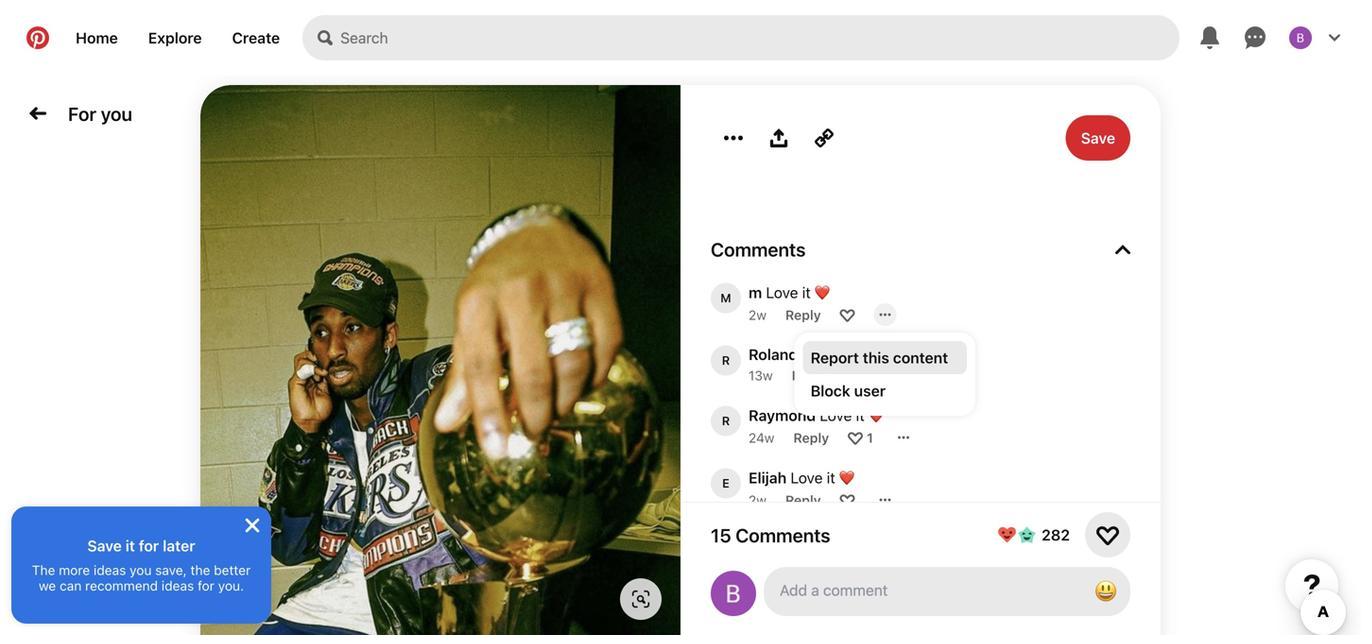 Task type: describe. For each thing, give the bounding box(es) containing it.
b0bth3builder2k23 image
[[711, 571, 757, 617]]

it for raymond love it ❤️
[[856, 407, 865, 425]]

love for raymond
[[820, 407, 852, 425]]

more
[[59, 563, 90, 578]]

❤️ for raymond love it ❤️
[[869, 407, 884, 425]]

15
[[711, 524, 732, 546]]

2w for m
[[749, 307, 767, 323]]

react image for elijah love it ❤️
[[840, 493, 855, 508]]

explore
[[148, 29, 202, 47]]

create
[[232, 29, 280, 47]]

save for save it for later the more ideas you save, the better we can recommend ideas for you.
[[87, 537, 122, 555]]

2w for elijah
[[749, 492, 767, 508]]

love for ora
[[779, 531, 811, 549]]

content
[[893, 349, 949, 367]]

m image
[[711, 283, 741, 313]]

0 vertical spatial react image
[[840, 307, 855, 322]]

1 vertical spatial for
[[198, 578, 215, 594]]

legend
[[917, 346, 963, 364]]

you inside for you button
[[101, 102, 132, 125]]

reply for rolando
[[792, 368, 828, 383]]

click to shop image
[[632, 590, 651, 609]]

m love it ❤️
[[749, 284, 830, 302]]

for
[[68, 102, 96, 125]]

raymond image
[[711, 406, 741, 436]]

the
[[191, 563, 210, 578]]

home
[[76, 29, 118, 47]]

save for save
[[1081, 129, 1116, 147]]

1
[[867, 430, 874, 446]]

raymond link
[[749, 407, 816, 425]]

react image for ora love it ❤️
[[839, 555, 854, 570]]

m
[[749, 284, 762, 302]]

bob builder image
[[1290, 26, 1313, 49]]

Add a comment field
[[781, 582, 1072, 600]]

1w
[[749, 555, 765, 570]]

1 vertical spatial react image
[[848, 430, 863, 445]]

s link
[[749, 594, 757, 612]]

s love it ❤️
[[749, 594, 825, 612]]

reply button for elijah
[[786, 492, 821, 508]]

this
[[863, 349, 890, 367]]

block
[[811, 382, 851, 400]]

1 vertical spatial comments
[[736, 524, 831, 546]]

3
[[866, 368, 874, 383]]

block user
[[811, 382, 886, 400]]

reaction image
[[1097, 524, 1120, 547]]

13w
[[749, 368, 773, 383]]

report
[[811, 349, 859, 367]]

it for ora love it ❤️
[[815, 531, 824, 549]]

save it for later the more ideas you save, the better we can recommend ideas for you.
[[32, 537, 251, 594]]

report this content menu item
[[803, 341, 968, 374]]

0 vertical spatial comments
[[711, 238, 806, 261]]

ora love it ❤️
[[749, 531, 843, 549]]

rolando image
[[711, 346, 741, 376]]

home link
[[61, 15, 133, 61]]

reply for m
[[786, 307, 821, 323]]

24w
[[749, 430, 775, 446]]

love for m
[[766, 284, 799, 302]]

reply button for rolando
[[792, 368, 828, 383]]

better
[[214, 563, 251, 578]]

1 horizontal spatial ideas
[[162, 578, 194, 594]]

expand icon image
[[1116, 242, 1131, 257]]

for you button
[[61, 95, 140, 132]]

create link
[[217, 15, 295, 61]]

m link
[[749, 284, 762, 302]]

15 comments
[[711, 524, 831, 546]]

❤️ for ora love it ❤️
[[828, 531, 843, 549]]

0 horizontal spatial for
[[139, 537, 159, 555]]

😃
[[1095, 578, 1118, 605]]

rolando
[[749, 346, 807, 364]]

ora link
[[749, 531, 775, 549]]

rip
[[895, 346, 913, 364]]

reply button for m
[[786, 307, 821, 323]]



Task type: locate. For each thing, give the bounding box(es) containing it.
comments up m at top
[[711, 238, 806, 261]]

can
[[60, 578, 82, 594]]

it for s love it ❤️
[[797, 594, 806, 612]]

rolando link
[[749, 346, 807, 364]]

react image
[[847, 368, 862, 383], [840, 493, 855, 508], [839, 555, 854, 570]]

reply button down 'great'
[[792, 368, 828, 383]]

ideas
[[94, 563, 126, 578], [162, 578, 194, 594]]

it right elijah link
[[827, 469, 836, 487]]

❤️ up 'great'
[[815, 284, 830, 302]]

explore link
[[133, 15, 217, 61]]

you left the save,
[[130, 563, 152, 578]]

2w down elijah link
[[749, 492, 767, 508]]

2 vertical spatial react image
[[839, 555, 854, 570]]

rolando great photo rip legend
[[749, 346, 963, 364]]

s
[[749, 594, 757, 612]]

reply
[[786, 307, 821, 323], [792, 368, 828, 383], [794, 430, 829, 446], [786, 492, 821, 508], [784, 555, 820, 570], [786, 617, 822, 633]]

❤️
[[815, 284, 830, 302], [869, 407, 884, 425], [840, 469, 855, 487], [828, 531, 843, 549], [810, 594, 825, 612]]

elijah
[[749, 469, 787, 487]]

elijah image
[[711, 469, 741, 499]]

reply down the elijah love it ❤️
[[786, 492, 821, 508]]

it right m link
[[803, 284, 811, 302]]

you inside save it for later the more ideas you save, the better we can recommend ideas for you.
[[130, 563, 152, 578]]

react image
[[840, 307, 855, 322], [848, 430, 863, 445]]

user
[[855, 382, 886, 400]]

raymond love it ❤️
[[749, 407, 884, 425]]

reply down 'm love it ❤️'
[[786, 307, 821, 323]]

for
[[139, 537, 159, 555], [198, 578, 215, 594]]

it down user
[[856, 407, 865, 425]]

reply down raymond love it ❤️
[[794, 430, 829, 446]]

reply button down the elijah love it ❤️
[[786, 492, 821, 508]]

1 vertical spatial 2w
[[749, 492, 767, 508]]

ideas right more
[[94, 563, 126, 578]]

0 horizontal spatial save
[[87, 537, 122, 555]]

reply button
[[786, 307, 821, 323], [792, 368, 828, 383], [794, 430, 829, 446], [786, 492, 821, 508], [784, 555, 820, 570]]

love right m link
[[766, 284, 799, 302]]

❤️ down the elijah love it ❤️
[[828, 531, 843, 549]]

6w
[[749, 617, 767, 633]]

love for s
[[761, 594, 793, 612]]

0 vertical spatial save
[[1081, 129, 1116, 147]]

later
[[163, 537, 195, 555]]

1 button
[[867, 430, 874, 446]]

it up 'recommend'
[[126, 537, 135, 555]]

it for elijah love it ❤️
[[827, 469, 836, 487]]

report this content
[[811, 349, 949, 367]]

raymond
[[749, 407, 816, 425]]

❤️ for m love it ❤️
[[815, 284, 830, 302]]

1 vertical spatial react image
[[840, 493, 855, 508]]

Search text field
[[341, 15, 1180, 61]]

1 horizontal spatial for
[[198, 578, 215, 594]]

❤️ right s "link"
[[810, 594, 825, 612]]

react image up rolando great photo rip legend
[[840, 307, 855, 322]]

❤️ down raymond love it ❤️
[[840, 469, 855, 487]]

3 button
[[866, 368, 874, 383]]

recommend
[[85, 578, 158, 594]]

for left later
[[139, 537, 159, 555]]

you.
[[218, 578, 244, 594]]

save button
[[1066, 115, 1131, 161], [1066, 115, 1131, 161]]

1 vertical spatial save
[[87, 537, 122, 555]]

comments button
[[711, 238, 1131, 261]]

love right elijah
[[791, 469, 823, 487]]

reply down ora love it ❤️
[[784, 555, 820, 570]]

comments
[[711, 238, 806, 261], [736, 524, 831, 546]]

love for elijah
[[791, 469, 823, 487]]

react image left the 3 button
[[847, 368, 862, 383]]

0 vertical spatial react image
[[847, 368, 862, 383]]

ora image
[[711, 531, 741, 561]]

1 horizontal spatial save
[[1081, 129, 1116, 147]]

elijah love it ❤️
[[749, 469, 855, 487]]

it right ora link
[[815, 531, 824, 549]]

reply for ora
[[784, 555, 820, 570]]

reply button down raymond love it ❤️
[[794, 430, 829, 446]]

ora
[[749, 531, 775, 549]]

save inside save it for later the more ideas you save, the better we can recommend ideas for you.
[[87, 537, 122, 555]]

reply down 'great'
[[792, 368, 828, 383]]

1 2w from the top
[[749, 307, 767, 323]]

reply for elijah
[[786, 492, 821, 508]]

great
[[811, 346, 847, 364]]

reply button down ora love it ❤️
[[784, 555, 820, 570]]

save,
[[155, 563, 187, 578]]

photo
[[851, 346, 891, 364]]

react image down ora love it ❤️
[[839, 555, 854, 570]]

2w down m at top
[[749, 307, 767, 323]]

❤️ for elijah love it ❤️
[[840, 469, 855, 487]]

search icon image
[[318, 30, 333, 45]]

0 vertical spatial for
[[139, 537, 159, 555]]

react image down the elijah love it ❤️
[[840, 493, 855, 508]]

it
[[803, 284, 811, 302], [856, 407, 865, 425], [827, 469, 836, 487], [815, 531, 824, 549], [126, 537, 135, 555], [797, 594, 806, 612]]

0 vertical spatial 2w
[[749, 307, 767, 323]]

you right 'for'
[[101, 102, 132, 125]]

reply down s love it ❤️ in the right of the page
[[786, 617, 822, 633]]

we
[[39, 578, 56, 594]]

it inside save it for later the more ideas you save, the better we can recommend ideas for you.
[[126, 537, 135, 555]]

s image
[[711, 593, 741, 624]]

it right "s"
[[797, 594, 806, 612]]

1 vertical spatial you
[[130, 563, 152, 578]]

for left you.
[[198, 578, 215, 594]]

save
[[1081, 129, 1116, 147], [87, 537, 122, 555]]

love
[[766, 284, 799, 302], [820, 407, 852, 425], [791, 469, 823, 487], [779, 531, 811, 549], [761, 594, 793, 612]]

0 vertical spatial you
[[101, 102, 132, 125]]

for you
[[68, 102, 132, 125]]

it for m love it ❤️
[[803, 284, 811, 302]]

2 2w from the top
[[749, 492, 767, 508]]

❤️ for s love it ❤️
[[810, 594, 825, 612]]

comments up 1w
[[736, 524, 831, 546]]

you
[[101, 102, 132, 125], [130, 563, 152, 578]]

0 horizontal spatial ideas
[[94, 563, 126, 578]]

2w
[[749, 307, 767, 323], [749, 492, 767, 508]]

reply button for raymond
[[794, 430, 829, 446]]

ideas down later
[[162, 578, 194, 594]]

reply button for ora
[[784, 555, 820, 570]]

❤️ up 1
[[869, 407, 884, 425]]

reply button down 'm love it ❤️'
[[786, 307, 821, 323]]

love right ora
[[779, 531, 811, 549]]

the
[[32, 563, 55, 578]]

😃 button
[[764, 567, 1131, 617], [1088, 573, 1125, 611]]

reply for raymond
[[794, 430, 829, 446]]

love right "s"
[[761, 594, 793, 612]]

elijah link
[[749, 469, 787, 487]]

love down block
[[820, 407, 852, 425]]

react image left 1
[[848, 430, 863, 445]]

282
[[1042, 526, 1071, 544]]



Task type: vqa. For each thing, say whether or not it's contained in the screenshot.
Rolando link
yes



